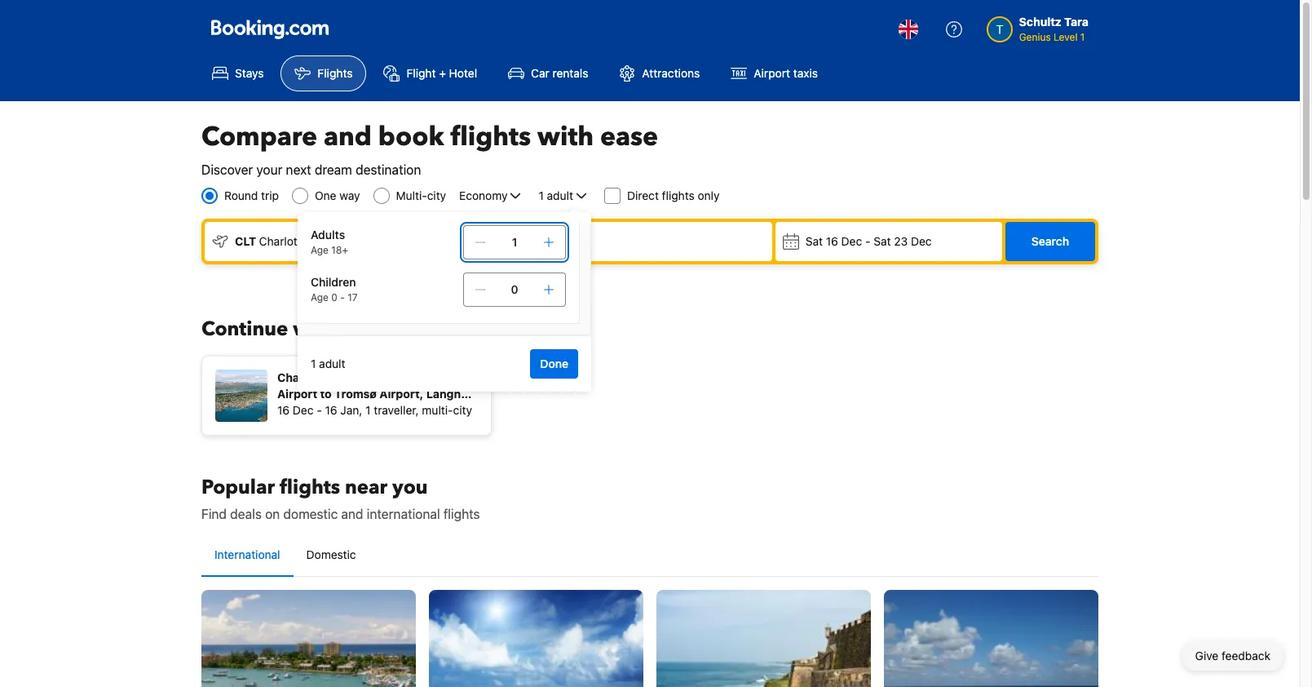 Task type: locate. For each thing, give the bounding box(es) containing it.
done
[[540, 357, 569, 370]]

schultz tara genius level 1
[[1020, 15, 1089, 43]]

- left jan,
[[317, 403, 322, 417]]

international
[[367, 507, 440, 521]]

0 horizontal spatial adult
[[319, 357, 346, 370]]

search
[[1032, 234, 1070, 248]]

round
[[224, 188, 258, 202]]

tab list
[[202, 534, 1099, 578]]

and
[[324, 119, 372, 155], [341, 507, 364, 521]]

dec left 23 at top
[[842, 234, 863, 248]]

on
[[265, 507, 280, 521]]

2 vertical spatial -
[[317, 403, 322, 417]]

1 inside schultz tara genius level 1
[[1081, 31, 1086, 43]]

1
[[1081, 31, 1086, 43], [539, 188, 544, 202], [512, 235, 518, 249], [311, 357, 316, 370], [366, 403, 371, 417]]

genius
[[1020, 31, 1052, 43]]

car rentals link
[[495, 55, 603, 91]]

1 horizontal spatial adult
[[547, 188, 574, 202]]

1 horizontal spatial 0
[[511, 282, 519, 296]]

booking.com logo image
[[211, 19, 329, 39], [211, 19, 329, 39]]

- left 17
[[340, 291, 345, 304]]

2 sat from the left
[[874, 234, 892, 248]]

1 adult button
[[537, 186, 592, 206]]

flight + hotel
[[407, 66, 477, 80]]

with
[[538, 119, 594, 155]]

- inside children age 0 - 17
[[340, 291, 345, 304]]

age
[[311, 244, 329, 256], [311, 291, 329, 304]]

stays link
[[198, 55, 278, 91]]

0 horizontal spatial sat
[[806, 234, 823, 248]]

0 vertical spatial city
[[427, 188, 446, 202]]

- inside the sat 16 dec - sat 23 dec "dropdown button"
[[866, 234, 871, 248]]

ease
[[601, 119, 659, 155]]

you left left
[[358, 316, 393, 343]]

one way
[[315, 188, 360, 202]]

16 dec - 16 jan, 1 traveller, multi-city link
[[215, 360, 488, 422]]

flights up domestic
[[280, 474, 340, 501]]

economy
[[460, 188, 508, 202]]

destination
[[356, 162, 421, 177]]

adult down continue where you left off
[[319, 357, 346, 370]]

1 horizontal spatial 1 adult
[[539, 188, 574, 202]]

0 vertical spatial and
[[324, 119, 372, 155]]

level
[[1054, 31, 1078, 43]]

city left the economy
[[427, 188, 446, 202]]

flight + hotel link
[[370, 55, 491, 91]]

flights
[[451, 119, 531, 155], [662, 188, 695, 202], [280, 474, 340, 501], [444, 507, 480, 521]]

1 vertical spatial age
[[311, 291, 329, 304]]

1 vertical spatial and
[[341, 507, 364, 521]]

flights
[[318, 66, 353, 80]]

and up dream
[[324, 119, 372, 155]]

1 sat from the left
[[806, 234, 823, 248]]

tara
[[1065, 15, 1089, 29]]

1 adult
[[539, 188, 574, 202], [311, 357, 346, 370]]

0 vertical spatial -
[[866, 234, 871, 248]]

flights up the economy
[[451, 119, 531, 155]]

and inside popular flights near you find deals on domestic and international flights
[[341, 507, 364, 521]]

1 horizontal spatial dec
[[842, 234, 863, 248]]

you up international
[[393, 474, 428, 501]]

city right traveller, at the bottom
[[453, 403, 472, 417]]

0
[[511, 282, 519, 296], [332, 291, 338, 304]]

1 horizontal spatial 16
[[325, 403, 337, 417]]

multi-city
[[396, 188, 446, 202]]

17
[[348, 291, 358, 304]]

1 vertical spatial -
[[340, 291, 345, 304]]

1 adult inside popup button
[[539, 188, 574, 202]]

off
[[435, 316, 461, 343]]

+
[[439, 66, 446, 80]]

sat 16 dec - sat 23 dec button
[[776, 222, 1003, 261]]

2 horizontal spatial 16
[[826, 234, 839, 248]]

done button
[[531, 349, 579, 379]]

flights inside compare and book flights with ease discover your next dream destination
[[451, 119, 531, 155]]

0 horizontal spatial 16
[[277, 403, 290, 417]]

0 horizontal spatial -
[[317, 403, 322, 417]]

-
[[866, 234, 871, 248], [340, 291, 345, 304], [317, 403, 322, 417]]

0 vertical spatial 1 adult
[[539, 188, 574, 202]]

traveller,
[[374, 403, 419, 417]]

adult down with on the top left
[[547, 188, 574, 202]]

find
[[202, 507, 227, 521]]

popular
[[202, 474, 275, 501]]

- left 23 at top
[[866, 234, 871, 248]]

1 vertical spatial you
[[393, 474, 428, 501]]

0 horizontal spatial 1 adult
[[311, 357, 346, 370]]

2 age from the top
[[311, 291, 329, 304]]

city
[[427, 188, 446, 202], [453, 403, 472, 417]]

and down near
[[341, 507, 364, 521]]

0 vertical spatial age
[[311, 244, 329, 256]]

charlotte to punta cana image
[[429, 590, 644, 687]]

book
[[379, 119, 444, 155]]

dec right 23 at top
[[911, 234, 932, 248]]

near
[[345, 474, 388, 501]]

1 vertical spatial 1 adult
[[311, 357, 346, 370]]

discover
[[202, 162, 253, 177]]

age inside children age 0 - 17
[[311, 291, 329, 304]]

way
[[340, 188, 360, 202]]

jan,
[[341, 403, 363, 417]]

dream
[[315, 162, 352, 177]]

0 vertical spatial adult
[[547, 188, 574, 202]]

1 horizontal spatial -
[[340, 291, 345, 304]]

age down adults
[[311, 244, 329, 256]]

- for 17
[[340, 291, 345, 304]]

you
[[358, 316, 393, 343], [393, 474, 428, 501]]

dec left jan,
[[293, 403, 314, 417]]

sat
[[806, 234, 823, 248], [874, 234, 892, 248]]

0 horizontal spatial 0
[[332, 291, 338, 304]]

1 adult down with on the top left
[[539, 188, 574, 202]]

2 horizontal spatial -
[[866, 234, 871, 248]]

1 adult down continue where you left off
[[311, 357, 346, 370]]

age inside adults age 18+
[[311, 244, 329, 256]]

flights left only
[[662, 188, 695, 202]]

age down children
[[311, 291, 329, 304]]

dec
[[842, 234, 863, 248], [911, 234, 932, 248], [293, 403, 314, 417]]

next
[[286, 162, 311, 177]]

16
[[826, 234, 839, 248], [277, 403, 290, 417], [325, 403, 337, 417]]

adults
[[311, 228, 345, 242]]

adult
[[547, 188, 574, 202], [319, 357, 346, 370]]

schultz
[[1020, 15, 1062, 29]]

international
[[215, 548, 280, 561]]

1 vertical spatial city
[[453, 403, 472, 417]]

1 horizontal spatial sat
[[874, 234, 892, 248]]

attractions link
[[606, 55, 714, 91]]

clt button
[[205, 222, 472, 261]]

1 age from the top
[[311, 244, 329, 256]]

children age 0 - 17
[[311, 275, 358, 304]]

give feedback
[[1196, 649, 1271, 663]]



Task type: describe. For each thing, give the bounding box(es) containing it.
trip
[[261, 188, 279, 202]]

sat 16 dec - sat 23 dec
[[806, 234, 932, 248]]

search button
[[1006, 222, 1096, 261]]

airport taxis
[[754, 66, 818, 80]]

charlotte to san juan image
[[657, 590, 871, 687]]

continue
[[202, 316, 288, 343]]

rentals
[[553, 66, 589, 80]]

taxis
[[794, 66, 818, 80]]

0 horizontal spatial city
[[427, 188, 446, 202]]

18+
[[332, 244, 348, 256]]

car rentals
[[531, 66, 589, 80]]

compare and book flights with ease discover your next dream destination
[[202, 119, 659, 177]]

children
[[311, 275, 356, 289]]

adults age 18+
[[311, 228, 348, 256]]

give feedback button
[[1183, 641, 1284, 671]]

left
[[398, 316, 430, 343]]

1 vertical spatial adult
[[319, 357, 346, 370]]

and inside compare and book flights with ease discover your next dream destination
[[324, 119, 372, 155]]

popular flights near you find deals on domestic and international flights
[[202, 474, 480, 521]]

domestic
[[306, 548, 356, 561]]

0 horizontal spatial dec
[[293, 403, 314, 417]]

multi-
[[422, 403, 453, 417]]

0 inside children age 0 - 17
[[332, 291, 338, 304]]

hotel
[[449, 66, 477, 80]]

- inside 16 dec - 16 jan, 1 traveller, multi-city link
[[317, 403, 322, 417]]

one
[[315, 188, 337, 202]]

your
[[256, 162, 283, 177]]

16 dec - 16 jan, 1 traveller, multi-city
[[277, 403, 472, 417]]

direct flights only
[[627, 188, 720, 202]]

continue where you left off
[[202, 316, 461, 343]]

stays
[[235, 66, 264, 80]]

deals
[[230, 507, 262, 521]]

adult inside popup button
[[547, 188, 574, 202]]

0 vertical spatial you
[[358, 316, 393, 343]]

1 inside popup button
[[539, 188, 544, 202]]

attractions
[[643, 66, 700, 80]]

flights link
[[281, 55, 367, 91]]

where
[[293, 316, 353, 343]]

charlotte to montego bay image
[[202, 590, 416, 687]]

flight
[[407, 66, 436, 80]]

car
[[531, 66, 550, 80]]

compare
[[202, 119, 317, 155]]

round trip
[[224, 188, 279, 202]]

flights right international
[[444, 507, 480, 521]]

only
[[698, 188, 720, 202]]

clt
[[235, 234, 256, 248]]

international button
[[202, 534, 293, 576]]

- for sat
[[866, 234, 871, 248]]

age for adults
[[311, 244, 329, 256]]

domestic button
[[293, 534, 369, 576]]

feedback
[[1222, 649, 1271, 663]]

give
[[1196, 649, 1219, 663]]

charlotte to cancún image
[[885, 590, 1099, 687]]

tab list containing international
[[202, 534, 1099, 578]]

direct
[[627, 188, 659, 202]]

domestic
[[283, 507, 338, 521]]

1 horizontal spatial city
[[453, 403, 472, 417]]

16 inside the sat 16 dec - sat 23 dec "dropdown button"
[[826, 234, 839, 248]]

airport taxis link
[[718, 55, 832, 91]]

airport
[[754, 66, 791, 80]]

age for children
[[311, 291, 329, 304]]

23
[[895, 234, 908, 248]]

multi-
[[396, 188, 427, 202]]

you inside popular flights near you find deals on domestic and international flights
[[393, 474, 428, 501]]

2 horizontal spatial dec
[[911, 234, 932, 248]]



Task type: vqa. For each thing, say whether or not it's contained in the screenshot.
leftmost 24
no



